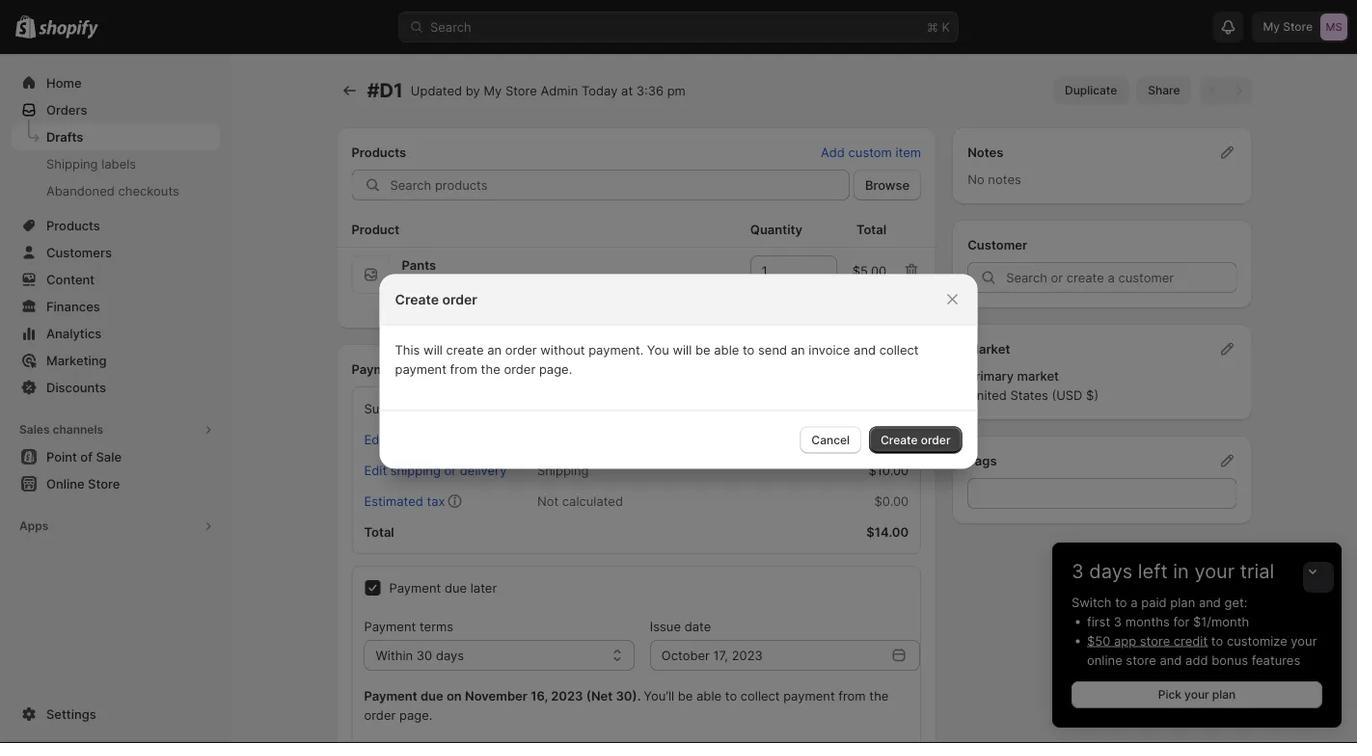 Task type: vqa. For each thing, say whether or not it's contained in the screenshot.
Issue date
yes



Task type: describe. For each thing, give the bounding box(es) containing it.
subtotal
[[364, 401, 414, 416]]

for
[[1174, 615, 1190, 630]]

paid
[[1142, 595, 1167, 610]]

no
[[968, 172, 985, 187]]

16,
[[531, 689, 548, 704]]

due for later
[[445, 581, 467, 596]]

days inside dropdown button
[[1090, 560, 1133, 584]]

edit discount button
[[353, 427, 453, 454]]

from inside the you'll be able to collect payment from the order page.
[[839, 689, 866, 704]]

notes
[[988, 172, 1022, 187]]

shipping labels
[[46, 156, 136, 171]]

(net
[[586, 689, 613, 704]]

cancel button
[[800, 427, 862, 454]]

payment for payment
[[352, 362, 405, 377]]

at
[[621, 83, 633, 98]]

payment inside this will create an order without payment. you will be able to send an invoice and collect payment from the order page.
[[395, 362, 447, 377]]

from inside this will create an order without payment. you will be able to send an invoice and collect payment from the order page.
[[450, 362, 478, 377]]

create
[[446, 343, 484, 358]]

settings
[[46, 707, 96, 722]]

share
[[1149, 83, 1181, 97]]

3 inside 3 days left in your trial dropdown button
[[1072, 560, 1084, 584]]

apps button
[[12, 513, 220, 540]]

date
[[685, 619, 711, 634]]

payment terms
[[364, 619, 454, 634]]

duplicate button
[[1054, 77, 1129, 104]]

able inside the you'll be able to collect payment from the order page.
[[697, 689, 722, 704]]

this will create an order without payment. you will be able to send an invoice and collect payment from the order page.
[[395, 343, 919, 377]]

30).
[[616, 689, 641, 704]]

due for on
[[421, 689, 444, 704]]

1 will from the left
[[424, 343, 443, 358]]

this
[[395, 343, 420, 358]]

primary market united states (usd $)
[[968, 369, 1099, 403]]

3 days left in your trial
[[1072, 560, 1275, 584]]

payment for payment due on november 16, 2023 (net 30).
[[364, 689, 418, 704]]

shipping labels link
[[12, 151, 220, 178]]

0 vertical spatial store
[[1140, 634, 1171, 649]]

product
[[352, 222, 400, 237]]

$0.00
[[875, 494, 909, 509]]

the inside this will create an order without payment. you will be able to send an invoice and collect payment from the order page.
[[481, 362, 501, 377]]

updated
[[411, 83, 462, 98]]

order inside button
[[921, 433, 951, 447]]

primary
[[968, 369, 1014, 384]]

your inside to customize your online store and add bonus features
[[1291, 634, 1318, 649]]

$50 app store credit
[[1087, 634, 1208, 649]]

sales channels
[[19, 423, 103, 437]]

pm
[[667, 83, 686, 98]]

market
[[968, 342, 1011, 357]]

0 vertical spatial $5.00
[[853, 263, 887, 278]]

edit shipping or delivery button
[[353, 457, 519, 484]]

edit shipping or delivery
[[364, 463, 507, 478]]

0 vertical spatial create order
[[395, 291, 478, 308]]

you'll be able to collect payment from the order page.
[[364, 689, 889, 723]]

able inside this will create an order without payment. you will be able to send an invoice and collect payment from the order page.
[[714, 343, 739, 358]]

months
[[1126, 615, 1170, 630]]

2 vertical spatial $5.00
[[875, 401, 909, 416]]

you'll
[[644, 689, 675, 704]]

shipping for shipping
[[537, 463, 589, 478]]

add
[[1186, 653, 1209, 668]]

order inside the you'll be able to collect payment from the order page.
[[364, 708, 396, 723]]

$1/month
[[1194, 615, 1250, 630]]

united
[[968, 388, 1007, 403]]

trial
[[1241, 560, 1275, 584]]

abandoned
[[46, 183, 115, 198]]

online
[[1087, 653, 1123, 668]]

3:36
[[637, 83, 664, 98]]

payment for payment terms
[[364, 619, 416, 634]]

2023
[[551, 689, 583, 704]]

to inside the you'll be able to collect payment from the order page.
[[725, 689, 737, 704]]

pick your plan link
[[1072, 682, 1323, 709]]

first
[[1087, 615, 1111, 630]]

issue date
[[650, 619, 711, 634]]

november
[[465, 689, 528, 704]]

$1.00
[[877, 432, 909, 447]]

a
[[1131, 595, 1138, 610]]

search
[[430, 19, 472, 34]]

to left a
[[1116, 595, 1128, 610]]

sales
[[19, 423, 50, 437]]

checkouts
[[118, 183, 179, 198]]

$50 app store credit link
[[1087, 634, 1208, 649]]

3 days left in your trial button
[[1053, 543, 1342, 584]]

$50
[[1087, 634, 1111, 649]]

be inside this will create an order without payment. you will be able to send an invoice and collect payment from the order page.
[[696, 343, 711, 358]]

pick your plan
[[1159, 688, 1236, 702]]

to inside to customize your online store and add bonus features
[[1212, 634, 1224, 649]]

0 vertical spatial plan
[[1171, 595, 1196, 610]]

abandoned checkouts link
[[12, 178, 220, 205]]

2 an from the left
[[791, 343, 805, 358]]

page. inside this will create an order without payment. you will be able to send an invoice and collect payment from the order page.
[[539, 362, 572, 377]]

credit
[[1174, 634, 1208, 649]]

drafts
[[46, 129, 83, 144]]

today
[[582, 83, 618, 98]]

$5.00 inside the $5.00 button
[[402, 296, 436, 311]]



Task type: locate. For each thing, give the bounding box(es) containing it.
your right the pick
[[1185, 688, 1210, 702]]

1 horizontal spatial payment
[[784, 689, 835, 704]]

0 horizontal spatial create order
[[395, 291, 478, 308]]

and for to
[[1160, 653, 1182, 668]]

an right "create"
[[487, 343, 502, 358]]

2 horizontal spatial and
[[1199, 595, 1222, 610]]

1 vertical spatial days
[[436, 648, 464, 663]]

payment
[[352, 362, 405, 377], [389, 581, 441, 596], [364, 619, 416, 634], [364, 689, 418, 704]]

0 horizontal spatial days
[[436, 648, 464, 663]]

collect
[[880, 343, 919, 358], [741, 689, 780, 704]]

0 horizontal spatial 3
[[1072, 560, 1084, 584]]

0 vertical spatial able
[[714, 343, 739, 358]]

an
[[487, 343, 502, 358], [791, 343, 805, 358]]

add custom item button
[[810, 139, 933, 166]]

3 inside the '3 days left in your trial' element
[[1114, 615, 1122, 630]]

able right you'll
[[697, 689, 722, 704]]

browse
[[866, 178, 910, 193]]

pick
[[1159, 688, 1182, 702]]

payment due later
[[389, 581, 497, 596]]

payment due on november 16, 2023 (net 30).
[[364, 689, 644, 704]]

payment down within
[[364, 689, 418, 704]]

order
[[442, 291, 478, 308], [505, 343, 537, 358], [504, 362, 536, 377], [921, 433, 951, 447], [364, 708, 396, 723]]

invoice
[[809, 343, 850, 358]]

quantity
[[751, 222, 803, 237]]

0 horizontal spatial an
[[487, 343, 502, 358]]

plan down the bonus
[[1213, 688, 1236, 702]]

to
[[743, 343, 755, 358], [1116, 595, 1128, 610], [1212, 634, 1224, 649], [725, 689, 737, 704]]

left
[[1138, 560, 1168, 584]]

1 vertical spatial collect
[[741, 689, 780, 704]]

bonus
[[1212, 653, 1249, 668]]

create order up $10.00
[[881, 433, 951, 447]]

within 30 days
[[376, 648, 464, 663]]

you
[[647, 343, 669, 358]]

1 vertical spatial create order
[[881, 433, 951, 447]]

3
[[1072, 560, 1084, 584], [1114, 615, 1122, 630]]

1 vertical spatial 3
[[1114, 615, 1122, 630]]

store down $50 app store credit link
[[1126, 653, 1157, 668]]

labels
[[101, 156, 136, 171]]

payment
[[395, 362, 447, 377], [784, 689, 835, 704]]

collect inside this will create an order without payment. you will be able to send an invoice and collect payment from the order page.
[[880, 343, 919, 358]]

pants
[[402, 258, 436, 273]]

0 horizontal spatial page.
[[399, 708, 433, 723]]

1 vertical spatial shipping
[[537, 463, 589, 478]]

1 vertical spatial the
[[870, 689, 889, 704]]

payment up payment terms in the bottom left of the page
[[389, 581, 441, 596]]

0 vertical spatial from
[[450, 362, 478, 377]]

and right 'invoice'
[[854, 343, 876, 358]]

to inside this will create an order without payment. you will be able to send an invoice and collect payment from the order page.
[[743, 343, 755, 358]]

store
[[1140, 634, 1171, 649], [1126, 653, 1157, 668]]

$10.00
[[869, 463, 909, 478]]

1 horizontal spatial plan
[[1213, 688, 1236, 702]]

page. down within 30 days
[[399, 708, 433, 723]]

no notes
[[968, 172, 1022, 187]]

in
[[1174, 560, 1190, 584]]

to right you'll
[[725, 689, 737, 704]]

market
[[1018, 369, 1059, 384]]

total down 'browse' button
[[857, 222, 887, 237]]

1 an from the left
[[487, 343, 502, 358]]

create right the -
[[881, 433, 918, 447]]

plan
[[1171, 595, 1196, 610], [1213, 688, 1236, 702]]

payment down this
[[352, 362, 405, 377]]

0 horizontal spatial shipping
[[46, 156, 98, 171]]

within
[[376, 648, 413, 663]]

tags
[[968, 454, 997, 468]]

1 horizontal spatial create order
[[881, 433, 951, 447]]

0 vertical spatial 3
[[1072, 560, 1084, 584]]

discount
[[391, 432, 442, 447]]

1 vertical spatial able
[[697, 689, 722, 704]]

$5.00 up the $1.00
[[875, 401, 909, 416]]

1 vertical spatial payment
[[784, 689, 835, 704]]

0 vertical spatial and
[[854, 343, 876, 358]]

$5.00 down 'browse' button
[[853, 263, 887, 278]]

create order inside button
[[881, 433, 951, 447]]

1 vertical spatial create
[[881, 433, 918, 447]]

0 horizontal spatial create
[[395, 291, 439, 308]]

create order down pants on the left of page
[[395, 291, 478, 308]]

app
[[1114, 634, 1137, 649]]

terms
[[420, 619, 454, 634]]

due
[[445, 581, 467, 596], [421, 689, 444, 704]]

0 vertical spatial the
[[481, 362, 501, 377]]

an right the send
[[791, 343, 805, 358]]

edit discount
[[364, 432, 442, 447]]

custom
[[849, 145, 892, 160]]

1 vertical spatial due
[[421, 689, 444, 704]]

1 horizontal spatial page.
[[539, 362, 572, 377]]

issue
[[650, 619, 681, 634]]

not calculated
[[537, 494, 623, 509]]

your
[[1195, 560, 1235, 584], [1291, 634, 1318, 649], [1185, 688, 1210, 702]]

and inside to customize your online store and add bonus features
[[1160, 653, 1182, 668]]

(usd
[[1052, 388, 1083, 403]]

shipping for shipping labels
[[46, 156, 98, 171]]

without
[[541, 343, 585, 358]]

shipping down the drafts
[[46, 156, 98, 171]]

shopify image
[[39, 20, 99, 39]]

will right you
[[673, 343, 692, 358]]

due left later
[[445, 581, 467, 596]]

0 horizontal spatial will
[[424, 343, 443, 358]]

your right in
[[1195, 560, 1235, 584]]

1 vertical spatial edit
[[364, 463, 387, 478]]

0 vertical spatial payment
[[395, 362, 447, 377]]

0 horizontal spatial payment
[[395, 362, 447, 377]]

0 horizontal spatial plan
[[1171, 595, 1196, 610]]

on
[[447, 689, 462, 704]]

payment.
[[589, 343, 644, 358]]

3 days left in your trial element
[[1053, 593, 1342, 729]]

be
[[696, 343, 711, 358], [678, 689, 693, 704]]

and left "add"
[[1160, 653, 1182, 668]]

1 horizontal spatial 3
[[1114, 615, 1122, 630]]

send
[[758, 343, 787, 358]]

2 edit from the top
[[364, 463, 387, 478]]

and for switch
[[1199, 595, 1222, 610]]

0 horizontal spatial be
[[678, 689, 693, 704]]

1 vertical spatial total
[[364, 525, 394, 540]]

will right this
[[424, 343, 443, 358]]

1 horizontal spatial the
[[870, 689, 889, 704]]

3 up switch
[[1072, 560, 1084, 584]]

will
[[424, 343, 443, 358], [673, 343, 692, 358]]

page. inside the you'll be able to collect payment from the order page.
[[399, 708, 433, 723]]

1 horizontal spatial and
[[1160, 653, 1182, 668]]

edit down subtotal
[[364, 432, 387, 447]]

the inside the you'll be able to collect payment from the order page.
[[870, 689, 889, 704]]

home link
[[12, 69, 220, 96]]

0 vertical spatial be
[[696, 343, 711, 358]]

calculated
[[562, 494, 623, 509]]

first 3 months for $1/month
[[1087, 615, 1250, 630]]

0 horizontal spatial from
[[450, 362, 478, 377]]

1 horizontal spatial from
[[839, 689, 866, 704]]

shipping up not
[[537, 463, 589, 478]]

1 horizontal spatial be
[[696, 343, 711, 358]]

the
[[481, 362, 501, 377], [870, 689, 889, 704]]

apps
[[19, 520, 49, 534]]

by
[[466, 83, 480, 98]]

discounts link
[[12, 374, 220, 401]]

$5.00 down pants on the left of page
[[402, 296, 436, 311]]

0 vertical spatial shipping
[[46, 156, 98, 171]]

and inside this will create an order without payment. you will be able to send an invoice and collect payment from the order page.
[[854, 343, 876, 358]]

#d1
[[367, 79, 403, 102]]

0 vertical spatial edit
[[364, 432, 387, 447]]

payment inside the you'll be able to collect payment from the order page.
[[784, 689, 835, 704]]

notes
[[968, 145, 1004, 160]]

1 horizontal spatial create
[[881, 433, 918, 447]]

your inside dropdown button
[[1195, 560, 1235, 584]]

edit for edit shipping or delivery
[[364, 463, 387, 478]]

1 horizontal spatial collect
[[880, 343, 919, 358]]

0 vertical spatial due
[[445, 581, 467, 596]]

channels
[[53, 423, 103, 437]]

my
[[484, 83, 502, 98]]

orders link
[[12, 96, 220, 124]]

1 vertical spatial $5.00
[[402, 296, 436, 311]]

0 vertical spatial days
[[1090, 560, 1133, 584]]

2 will from the left
[[673, 343, 692, 358]]

0 horizontal spatial and
[[854, 343, 876, 358]]

admin
[[541, 83, 578, 98]]

switch
[[1072, 595, 1112, 610]]

0 horizontal spatial the
[[481, 362, 501, 377]]

discounts
[[46, 380, 106, 395]]

1 horizontal spatial shipping
[[537, 463, 589, 478]]

customer
[[968, 237, 1028, 252]]

be right you
[[696, 343, 711, 358]]

1 horizontal spatial will
[[673, 343, 692, 358]]

1 vertical spatial plan
[[1213, 688, 1236, 702]]

3 right 'first'
[[1114, 615, 1122, 630]]

0 vertical spatial create
[[395, 291, 439, 308]]

settings link
[[12, 702, 220, 729]]

1 vertical spatial page.
[[399, 708, 433, 723]]

2 vertical spatial and
[[1160, 653, 1182, 668]]

sales channels button
[[12, 417, 220, 444]]

store down months
[[1140, 634, 1171, 649]]

from
[[450, 362, 478, 377], [839, 689, 866, 704]]

your up features
[[1291, 634, 1318, 649]]

0 vertical spatial page.
[[539, 362, 572, 377]]

create
[[395, 291, 439, 308], [881, 433, 918, 447]]

1 edit from the top
[[364, 432, 387, 447]]

1 horizontal spatial total
[[857, 222, 887, 237]]

collect inside the you'll be able to collect payment from the order page.
[[741, 689, 780, 704]]

0 vertical spatial total
[[857, 222, 887, 237]]

payment up within
[[364, 619, 416, 634]]

1 vertical spatial from
[[839, 689, 866, 704]]

plan up for
[[1171, 595, 1196, 610]]

1 horizontal spatial an
[[791, 343, 805, 358]]

0 horizontal spatial collect
[[741, 689, 780, 704]]

$)
[[1087, 388, 1099, 403]]

total down shipping at the bottom of page
[[364, 525, 394, 540]]

duplicate
[[1065, 83, 1118, 97]]

to left the send
[[743, 343, 755, 358]]

1 vertical spatial your
[[1291, 634, 1318, 649]]

1 vertical spatial be
[[678, 689, 693, 704]]

be inside the you'll be able to collect payment from the order page.
[[678, 689, 693, 704]]

⌘
[[927, 19, 939, 34]]

payment for payment due later
[[389, 581, 441, 596]]

create order button
[[869, 427, 963, 454]]

store inside to customize your online store and add bonus features
[[1126, 653, 1157, 668]]

0 horizontal spatial due
[[421, 689, 444, 704]]

shipping
[[391, 463, 441, 478]]

2 vertical spatial your
[[1185, 688, 1210, 702]]

edit for edit discount
[[364, 432, 387, 447]]

days right 30
[[436, 648, 464, 663]]

be right you'll
[[678, 689, 693, 704]]

able
[[714, 343, 739, 358], [697, 689, 722, 704]]

features
[[1252, 653, 1301, 668]]

1 vertical spatial and
[[1199, 595, 1222, 610]]

create order dialog
[[0, 275, 1358, 469]]

30
[[417, 648, 433, 663]]

1 horizontal spatial days
[[1090, 560, 1133, 584]]

products
[[352, 145, 406, 160]]

1 horizontal spatial due
[[445, 581, 467, 596]]

page. down without
[[539, 362, 572, 377]]

create inside button
[[881, 433, 918, 447]]

share button
[[1137, 77, 1192, 104]]

customize
[[1227, 634, 1288, 649]]

store
[[506, 83, 537, 98]]

due left on
[[421, 689, 444, 704]]

0 vertical spatial collect
[[880, 343, 919, 358]]

days up switch
[[1090, 560, 1133, 584]]

drafts link
[[12, 124, 220, 151]]

to down $1/month
[[1212, 634, 1224, 649]]

able left the send
[[714, 343, 739, 358]]

edit left shipping at the bottom of page
[[364, 463, 387, 478]]

1 vertical spatial store
[[1126, 653, 1157, 668]]

and up $1/month
[[1199, 595, 1222, 610]]

0 horizontal spatial total
[[364, 525, 394, 540]]

add custom item
[[821, 145, 922, 160]]

0 vertical spatial your
[[1195, 560, 1235, 584]]

get:
[[1225, 595, 1248, 610]]

create down pants on the left of page
[[395, 291, 439, 308]]



